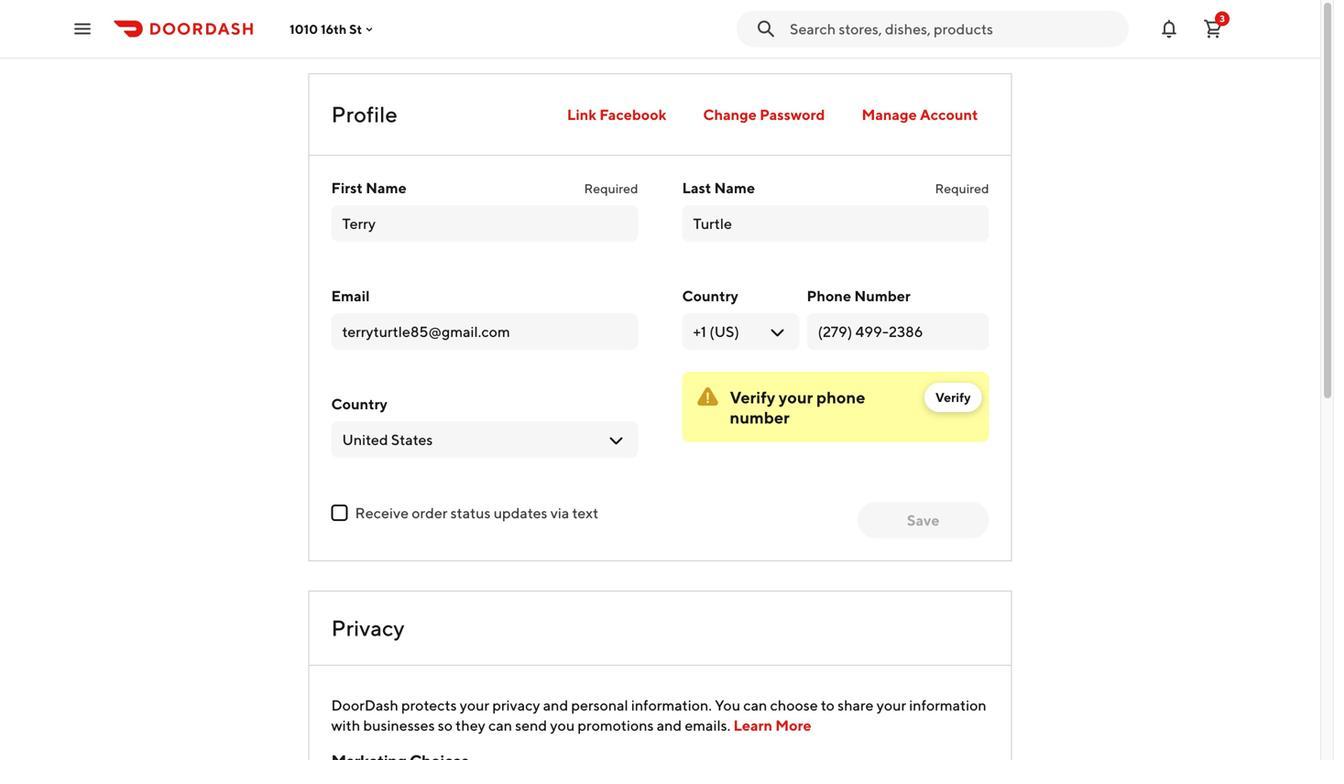 Task type: vqa. For each thing, say whether or not it's contained in the screenshot.
$0
no



Task type: describe. For each thing, give the bounding box(es) containing it.
Store search: begin typing to search for stores available on DoorDash text field
[[790, 19, 1118, 39]]

doordash
[[331, 697, 398, 714]]

open menu image
[[71, 18, 93, 40]]

0 vertical spatial and
[[543, 697, 568, 714]]

emails.
[[685, 717, 731, 734]]

link facebook
[[567, 106, 667, 123]]

privacy
[[331, 615, 405, 641]]

1 items, open order cart image
[[1202, 18, 1224, 40]]

personal
[[571, 697, 628, 714]]

promotions
[[578, 717, 654, 734]]

receive order status updates via text
[[355, 504, 599, 522]]

required for first name
[[584, 181, 638, 196]]

change password
[[703, 106, 825, 123]]

learn
[[733, 717, 772, 734]]

businesses
[[363, 717, 435, 734]]

so
[[438, 717, 453, 734]]

save
[[907, 512, 940, 529]]

updates
[[494, 504, 547, 522]]

st
[[349, 21, 362, 36]]

Email email field
[[342, 322, 627, 342]]

more
[[775, 717, 812, 734]]

choose
[[770, 697, 818, 714]]

verify your phone number status
[[682, 372, 989, 443]]

verify your phone number
[[730, 388, 865, 427]]

first name
[[331, 179, 407, 197]]

learn more link
[[733, 717, 812, 734]]

send
[[515, 717, 547, 734]]

email
[[331, 287, 370, 305]]

with
[[331, 717, 360, 734]]

verify for verify your phone number
[[730, 388, 775, 407]]

information.
[[631, 697, 712, 714]]

information
[[909, 697, 987, 714]]

number
[[730, 408, 790, 427]]

manage
[[862, 106, 917, 123]]

text
[[572, 504, 599, 522]]

notification bell image
[[1158, 18, 1180, 40]]

privacy
[[492, 697, 540, 714]]

verify for verify
[[935, 390, 971, 405]]

they
[[456, 717, 485, 734]]

to
[[821, 697, 835, 714]]

password
[[760, 106, 825, 123]]



Task type: locate. For each thing, give the bounding box(es) containing it.
your inside "verify your phone number"
[[779, 388, 813, 407]]

0 vertical spatial country
[[682, 287, 738, 305]]

0 horizontal spatial verify
[[730, 388, 775, 407]]

0 horizontal spatial country
[[331, 395, 387, 413]]

profile
[[331, 101, 398, 127]]

1 vertical spatial and
[[657, 717, 682, 734]]

last name
[[682, 179, 755, 197]]

status
[[450, 504, 491, 522]]

manage account
[[862, 106, 978, 123]]

1 vertical spatial can
[[488, 717, 512, 734]]

phone
[[816, 388, 865, 407]]

16th
[[321, 21, 347, 36]]

0 horizontal spatial and
[[543, 697, 568, 714]]

2 horizontal spatial your
[[877, 697, 906, 714]]

Receive order status updates via text checkbox
[[331, 505, 348, 521]]

link facebook button
[[556, 96, 678, 133]]

name right first in the top of the page
[[366, 179, 407, 197]]

required down account
[[935, 181, 989, 196]]

1010 16th st button
[[290, 21, 377, 36]]

1 horizontal spatial name
[[714, 179, 755, 197]]

name for first name
[[366, 179, 407, 197]]

your
[[779, 388, 813, 407], [460, 697, 489, 714], [877, 697, 906, 714]]

Phone Number telephone field
[[818, 322, 978, 342]]

protects
[[401, 697, 457, 714]]

manage account link
[[851, 96, 989, 133]]

via
[[550, 504, 569, 522]]

learn more
[[733, 717, 812, 734]]

verify
[[730, 388, 775, 407], [935, 390, 971, 405]]

order
[[412, 504, 448, 522]]

account
[[920, 106, 978, 123]]

and up you
[[543, 697, 568, 714]]

0 horizontal spatial name
[[366, 179, 407, 197]]

you
[[715, 697, 740, 714]]

required
[[584, 181, 638, 196], [935, 181, 989, 196]]

3 button
[[1195, 11, 1231, 47]]

doordash protects your privacy and personal information. you can choose to share your information with businesses so they can send you promotions and emails.
[[331, 697, 987, 734]]

required down link facebook button
[[584, 181, 638, 196]]

name
[[366, 179, 407, 197], [714, 179, 755, 197]]

can down privacy
[[488, 717, 512, 734]]

your up the they
[[460, 697, 489, 714]]

and
[[543, 697, 568, 714], [657, 717, 682, 734]]

2 name from the left
[[714, 179, 755, 197]]

verify inside verify "button"
[[935, 390, 971, 405]]

link
[[567, 106, 597, 123]]

1 horizontal spatial and
[[657, 717, 682, 734]]

and down information.
[[657, 717, 682, 734]]

1 vertical spatial country
[[331, 395, 387, 413]]

required for last name
[[935, 181, 989, 196]]

country
[[682, 287, 738, 305], [331, 395, 387, 413]]

change
[[703, 106, 757, 123]]

1 horizontal spatial country
[[682, 287, 738, 305]]

change password link
[[692, 96, 836, 133]]

first
[[331, 179, 363, 197]]

receive
[[355, 504, 409, 522]]

can up learn
[[743, 697, 767, 714]]

First Name text field
[[342, 213, 627, 234]]

1 required from the left
[[584, 181, 638, 196]]

name for last name
[[714, 179, 755, 197]]

phone
[[807, 287, 851, 305]]

your right the share
[[877, 697, 906, 714]]

share
[[838, 697, 874, 714]]

Last Name text field
[[693, 213, 978, 234]]

save button
[[858, 502, 989, 539]]

1 name from the left
[[366, 179, 407, 197]]

verify inside "verify your phone number"
[[730, 388, 775, 407]]

0 horizontal spatial your
[[460, 697, 489, 714]]

1010
[[290, 21, 318, 36]]

2 required from the left
[[935, 181, 989, 196]]

verify button
[[924, 383, 982, 412]]

you
[[550, 717, 575, 734]]

last
[[682, 179, 711, 197]]

0 vertical spatial can
[[743, 697, 767, 714]]

can
[[743, 697, 767, 714], [488, 717, 512, 734]]

verify up the number
[[730, 388, 775, 407]]

0 horizontal spatial required
[[584, 181, 638, 196]]

your up the number
[[779, 388, 813, 407]]

number
[[854, 287, 911, 305]]

0 horizontal spatial can
[[488, 717, 512, 734]]

1 horizontal spatial your
[[779, 388, 813, 407]]

1 horizontal spatial verify
[[935, 390, 971, 405]]

verify down "phone number" telephone field
[[935, 390, 971, 405]]

name right last
[[714, 179, 755, 197]]

3
[[1220, 13, 1225, 24]]

1 horizontal spatial can
[[743, 697, 767, 714]]

1 horizontal spatial required
[[935, 181, 989, 196]]

facebook
[[600, 106, 667, 123]]

phone number
[[807, 287, 911, 305]]

1010 16th st
[[290, 21, 362, 36]]



